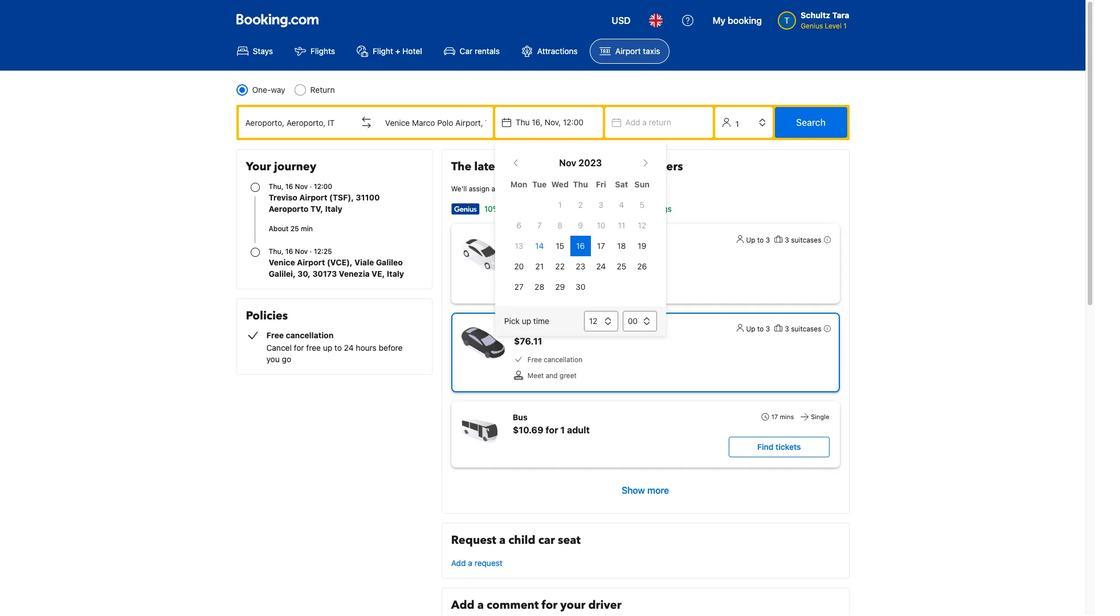 Task type: vqa. For each thing, say whether or not it's contained in the screenshot.


Task type: locate. For each thing, give the bounding box(es) containing it.
flight + hotel
[[373, 46, 422, 56]]

· inside thu, 16 nov · 12:25 venice airport (vce), viale galileo galilei, 30, 30173 venezia ve, italy
[[310, 247, 312, 256]]

1 vertical spatial italy
[[387, 269, 404, 279]]

0 horizontal spatial up
[[323, 343, 333, 353]]

0 vertical spatial 3 suitcases
[[785, 236, 822, 245]]

· left 12:25 timer
[[310, 247, 312, 256]]

2 vertical spatial for
[[542, 598, 558, 614]]

0 vertical spatial $76.11
[[514, 247, 543, 258]]

cancellation up 29
[[544, 267, 583, 275]]

12:00 right nov,
[[563, 117, 584, 127]]

2 vertical spatial add
[[452, 598, 475, 614]]

find tickets
[[758, 443, 801, 452]]

airport taxis
[[616, 46, 661, 56]]

pick
[[505, 316, 520, 326]]

2 vertical spatial cancellation
[[544, 356, 583, 364]]

free cancellation down executive $76.11
[[528, 356, 583, 364]]

2 vertical spatial nov
[[295, 247, 308, 256]]

add left return
[[626, 117, 641, 127]]

italy down (tsf),
[[325, 204, 343, 214]]

for for free
[[294, 343, 304, 353]]

0 vertical spatial circle empty image
[[251, 183, 260, 192]]

0 vertical spatial up
[[522, 316, 532, 326]]

request a child car seat
[[452, 533, 581, 549]]

free down executive $76.11
[[528, 356, 542, 364]]

cancellation for standard $76.11
[[544, 267, 583, 275]]

min
[[301, 225, 313, 233]]

provider
[[540, 185, 567, 193]]

15
[[556, 241, 565, 251]]

0 vertical spatial and
[[546, 283, 558, 291]]

attractions
[[538, 46, 578, 56]]

Drop-off location field
[[379, 109, 493, 136]]

1 vertical spatial $76.11
[[514, 336, 543, 347]]

circle empty image for venice airport (vce), viale galileo galilei, 30, 30173 venezia ve, italy
[[251, 248, 260, 257]]

0 vertical spatial 17
[[597, 241, 605, 251]]

2 3 suitcases from the top
[[785, 325, 822, 334]]

thu, inside thu, 16 nov · 12:25 venice airport (vce), viale galileo galilei, 30, 30173 venezia ve, italy
[[269, 247, 284, 256]]

16 up venice
[[286, 247, 293, 256]]

about 25 min
[[269, 225, 313, 233]]

booking
[[728, 15, 762, 26]]

circle empty image
[[251, 183, 260, 192], [251, 248, 260, 257]]

a left comment
[[478, 598, 484, 614]]

1 horizontal spatial italy
[[387, 269, 404, 279]]

greet down 22
[[560, 283, 577, 291]]

go
[[282, 355, 291, 364]]

0 vertical spatial 1
[[844, 22, 847, 30]]

23
[[576, 262, 586, 271]]

free cancellation
[[528, 267, 583, 275], [528, 356, 583, 364]]

1 vertical spatial and
[[546, 372, 558, 380]]

2 $76.11 from the top
[[514, 336, 543, 347]]

journey
[[274, 159, 317, 174], [515, 185, 538, 193]]

16 for galileo
[[286, 247, 293, 256]]

for left your
[[542, 598, 558, 614]]

journey up treviso
[[274, 159, 317, 174]]

and for executive $76.11
[[546, 372, 558, 380]]

16
[[286, 182, 293, 191], [577, 241, 585, 251], [286, 247, 293, 256]]

2 suitcases from the top
[[792, 325, 822, 334]]

0 vertical spatial 25
[[291, 225, 299, 233]]

1 vertical spatial 12:00
[[314, 182, 333, 191]]

1 vertical spatial 3 suitcases
[[785, 325, 822, 334]]

1 vertical spatial circle empty image
[[251, 248, 260, 257]]

1 horizontal spatial journey
[[515, 185, 538, 193]]

1 vertical spatial airport
[[300, 193, 328, 202]]

1 down tara
[[844, 22, 847, 30]]

24
[[597, 262, 606, 271], [344, 343, 354, 353]]

24 right 23
[[597, 262, 606, 271]]

stays
[[253, 46, 273, 56]]

up to 3 for executive $76.11
[[747, 325, 771, 334]]

airport inside the thu, 16 nov · 12:00 treviso airport (tsf), 31100 aeroporto tv, italy
[[300, 193, 328, 202]]

thu, inside the thu, 16 nov · 12:00 treviso airport (tsf), 31100 aeroporto tv, italy
[[269, 182, 284, 191]]

0 vertical spatial up to 3
[[747, 236, 771, 245]]

0 vertical spatial ·
[[310, 182, 312, 191]]

up
[[522, 316, 532, 326], [323, 343, 333, 353]]

meet and greet
[[528, 283, 577, 291], [528, 372, 577, 380]]

0 vertical spatial free cancellation
[[528, 267, 583, 275]]

1 vertical spatial thu
[[573, 180, 588, 189]]

thu left next
[[573, 180, 588, 189]]

add down 'add a request' button
[[452, 598, 475, 614]]

0 vertical spatial nov
[[560, 158, 577, 168]]

1 vertical spatial meet and greet
[[528, 372, 577, 380]]

and right 28
[[546, 283, 558, 291]]

meet for executive $76.11
[[528, 372, 544, 380]]

circle empty image for treviso airport (tsf), 31100 aeroporto tv, italy
[[251, 183, 260, 192]]

for
[[294, 343, 304, 353], [546, 425, 559, 436], [542, 598, 558, 614]]

greet
[[560, 283, 577, 291], [560, 372, 577, 380]]

a left return
[[643, 117, 647, 127]]

2 greet from the top
[[560, 372, 577, 380]]

1 vertical spatial greet
[[560, 372, 577, 380]]

2 thu, from the top
[[269, 247, 284, 256]]

nov
[[560, 158, 577, 168], [295, 182, 308, 191], [295, 247, 308, 256]]

up right pick
[[522, 316, 532, 326]]

nov left the '2023'
[[560, 158, 577, 168]]

1 vertical spatial for
[[546, 425, 559, 436]]

0 vertical spatial cancellation
[[544, 267, 583, 275]]

meet for standard $76.11
[[528, 283, 544, 291]]

0 vertical spatial free
[[528, 267, 542, 275]]

airport taxis link
[[590, 39, 670, 64]]

1 and from the top
[[546, 283, 558, 291]]

to inside free cancellation cancel for free up to 24 hours before you go
[[335, 343, 342, 353]]

(vce),
[[327, 258, 353, 267]]

standard
[[514, 235, 550, 245]]

airport inside thu, 16 nov · 12:25 venice airport (vce), viale galileo galilei, 30, 30173 venezia ve, italy
[[297, 258, 325, 267]]

venice
[[269, 258, 295, 267]]

0 vertical spatial meet
[[528, 283, 544, 291]]

up inside free cancellation cancel for free up to 24 hours before you go
[[323, 343, 333, 353]]

up right free
[[323, 343, 333, 353]]

1 vertical spatial up
[[747, 325, 756, 334]]

1 horizontal spatial thu
[[573, 180, 588, 189]]

my booking link
[[706, 7, 769, 34]]

meet right 27
[[528, 283, 544, 291]]

up for standard $76.11
[[747, 236, 756, 245]]

1 free cancellation from the top
[[528, 267, 583, 275]]

meet and greet down 22
[[528, 283, 577, 291]]

1 horizontal spatial 12:00
[[563, 117, 584, 127]]

thu, for venice
[[269, 247, 284, 256]]

a inside 'add a request' button
[[468, 559, 473, 569]]

italy inside thu, 16 nov · 12:25 venice airport (vce), viale galileo galilei, 30, 30173 venezia ve, italy
[[387, 269, 404, 279]]

one-
[[252, 85, 271, 95]]

12:00 up (tsf),
[[314, 182, 333, 191]]

1 thu, from the top
[[269, 182, 284, 191]]

1 horizontal spatial up
[[522, 316, 532, 326]]

tickets
[[776, 443, 801, 452]]

airport up tv,
[[300, 193, 328, 202]]

a left request at the bottom of the page
[[468, 559, 473, 569]]

a inside add a return button
[[643, 117, 647, 127]]

· for venice
[[310, 247, 312, 256]]

1 meet and greet from the top
[[528, 283, 577, 291]]

cancellation inside free cancellation cancel for free up to 24 hours before you go
[[286, 331, 334, 340]]

3
[[599, 200, 604, 210], [766, 236, 771, 245], [785, 236, 790, 245], [766, 325, 771, 334], [785, 325, 790, 334]]

greet for executive $76.11
[[560, 372, 577, 380]]

0 horizontal spatial 24
[[344, 343, 354, 353]]

2 up to 3 from the top
[[747, 325, 771, 334]]

for left free
[[294, 343, 304, 353]]

galileo
[[376, 258, 403, 267]]

tue
[[533, 180, 547, 189]]

1 up to 3 from the top
[[747, 236, 771, 245]]

1 left adult
[[561, 425, 565, 436]]

0 vertical spatial 12:00
[[563, 117, 584, 127]]

single
[[812, 413, 830, 421]]

1 up from the top
[[747, 236, 756, 245]]

1 vertical spatial cancellation
[[286, 331, 334, 340]]

0 horizontal spatial thu
[[516, 117, 530, 127]]

meet down executive $76.11
[[528, 372, 544, 380]]

our
[[573, 159, 592, 174]]

greet up the bus $10.69 for 1 adult
[[560, 372, 577, 380]]

1 3 suitcases from the top
[[785, 236, 822, 245]]

add inside button
[[452, 559, 466, 569]]

16 inside the thu, 16 nov · 12:00 treviso airport (tsf), 31100 aeroporto tv, italy
[[286, 182, 293, 191]]

0 vertical spatial greet
[[560, 283, 577, 291]]

12:00
[[563, 117, 584, 127], [314, 182, 333, 191]]

2 · from the top
[[310, 247, 312, 256]]

and
[[546, 283, 558, 291], [546, 372, 558, 380]]

1 vertical spatial meet
[[528, 372, 544, 380]]

2 meet and greet from the top
[[528, 372, 577, 380]]

for inside free cancellation cancel for free up to 24 hours before you go
[[294, 343, 304, 353]]

more
[[648, 486, 670, 496]]

1 vertical spatial up
[[323, 343, 333, 353]]

airport for viale
[[297, 258, 325, 267]]

for right $10.69
[[546, 425, 559, 436]]

2 free cancellation from the top
[[528, 356, 583, 364]]

1 vertical spatial add
[[452, 559, 466, 569]]

1 vertical spatial ·
[[310, 247, 312, 256]]

driver
[[589, 598, 622, 614]]

for for your
[[542, 598, 558, 614]]

free up cancel
[[267, 331, 284, 340]]

0 horizontal spatial 12:00
[[314, 182, 333, 191]]

free for standard $76.11
[[528, 267, 542, 275]]

1 greet from the top
[[560, 283, 577, 291]]

0 vertical spatial for
[[294, 343, 304, 353]]

up
[[747, 236, 756, 245], [747, 325, 756, 334]]

meet
[[528, 283, 544, 291], [528, 372, 544, 380]]

search
[[797, 117, 826, 128]]

1 vertical spatial suitcases
[[792, 325, 822, 334]]

17 for 17 mins
[[772, 413, 779, 421]]

schultz tara genius level 1
[[801, 10, 850, 30]]

wed
[[552, 180, 569, 189]]

0 vertical spatial airport
[[616, 46, 641, 56]]

1 vertical spatial free
[[267, 331, 284, 340]]

$76.11 inside standard $76.11
[[514, 247, 543, 258]]

bus $10.69 for 1 adult
[[513, 413, 590, 436]]

genius
[[801, 22, 824, 30]]

stays link
[[227, 39, 283, 64]]

0 vertical spatial meet and greet
[[528, 283, 577, 291]]

cancellation for executive $76.11
[[544, 356, 583, 364]]

2 and from the top
[[546, 372, 558, 380]]

journey right 'local'
[[515, 185, 538, 193]]

cancellation up free
[[286, 331, 334, 340]]

up for executive $76.11
[[747, 325, 756, 334]]

a for comment
[[478, 598, 484, 614]]

$76.11 down standard
[[514, 247, 543, 258]]

local
[[497, 185, 513, 193]]

nov inside thu, 16 nov · 12:25 venice airport (vce), viale galileo galilei, 30, 30173 venezia ve, italy
[[295, 247, 308, 256]]

$76.11 down executive
[[514, 336, 543, 347]]

thu
[[516, 117, 530, 127], [573, 180, 588, 189]]

1 vertical spatial journey
[[515, 185, 538, 193]]

add down request
[[452, 559, 466, 569]]

10%
[[485, 204, 500, 214]]

airport inside 'link'
[[616, 46, 641, 56]]

16 inside thu, 16 nov · 12:25 venice airport (vce), viale galileo galilei, 30, 30173 venezia ve, italy
[[286, 247, 293, 256]]

2 circle empty image from the top
[[251, 248, 260, 257]]

1 horizontal spatial 25
[[617, 262, 627, 271]]

2 meet from the top
[[528, 372, 544, 380]]

25 left min on the top of page
[[291, 225, 299, 233]]

taxis
[[643, 46, 661, 56]]

12:25 timer
[[314, 247, 332, 256]]

0 vertical spatial up
[[747, 236, 756, 245]]

1 vertical spatial nov
[[295, 182, 308, 191]]

meet and greet for standard $76.11
[[528, 283, 577, 291]]

1 vertical spatial thu,
[[269, 247, 284, 256]]

1 meet from the top
[[528, 283, 544, 291]]

25 left 26
[[617, 262, 627, 271]]

1 horizontal spatial 17
[[772, 413, 779, 421]]

17 down 10
[[597, 241, 605, 251]]

1 vertical spatial 24
[[344, 343, 354, 353]]

latest
[[475, 159, 505, 174]]

show more button
[[452, 477, 840, 505]]

1 circle empty image from the top
[[251, 183, 260, 192]]

a left "child"
[[500, 533, 506, 549]]

2 vertical spatial airport
[[297, 258, 325, 267]]

· left 12:00 timer in the top of the page
[[310, 182, 312, 191]]

italy down galileo
[[387, 269, 404, 279]]

1 horizontal spatial 24
[[597, 262, 606, 271]]

meet and greet down executive $76.11
[[528, 372, 577, 380]]

$76.11 for standard $76.11
[[514, 247, 543, 258]]

off
[[503, 204, 513, 214]]

add a comment for your driver
[[452, 598, 622, 614]]

schultz
[[801, 10, 831, 20]]

cancel
[[267, 343, 292, 353]]

thu,
[[269, 182, 284, 191], [269, 247, 284, 256]]

0 horizontal spatial 17
[[597, 241, 605, 251]]

12:00 timer
[[314, 182, 333, 191]]

2 vertical spatial free
[[528, 356, 542, 364]]

thu left "16,"
[[516, 117, 530, 127]]

1 suitcases from the top
[[792, 236, 822, 245]]

thu, up treviso
[[269, 182, 284, 191]]

and down executive $76.11
[[546, 372, 558, 380]]

airport up 30,
[[297, 258, 325, 267]]

car rentals link
[[434, 39, 510, 64]]

to
[[595, 204, 603, 214], [758, 236, 764, 245], [758, 325, 764, 334], [335, 343, 342, 353]]

trusted
[[595, 159, 634, 174]]

free
[[306, 343, 321, 353]]

29
[[556, 282, 565, 292]]

Drop-off location text field
[[379, 109, 493, 136]]

17 left mins
[[772, 413, 779, 421]]

11
[[618, 221, 626, 230]]

2 up from the top
[[747, 325, 756, 334]]

0 vertical spatial italy
[[325, 204, 343, 214]]

free cancellation up 29
[[528, 267, 583, 275]]

free cancellation for standard $76.11
[[528, 267, 583, 275]]

nov left 12:25 timer
[[295, 247, 308, 256]]

1 vertical spatial free cancellation
[[528, 356, 583, 364]]

free inside free cancellation cancel for free up to 24 hours before you go
[[267, 331, 284, 340]]

0 vertical spatial journey
[[274, 159, 317, 174]]

1 $76.11 from the top
[[514, 247, 543, 258]]

16 up treviso
[[286, 182, 293, 191]]

·
[[310, 182, 312, 191], [310, 247, 312, 256]]

1 vertical spatial 17
[[772, 413, 779, 421]]

$76.11 inside executive $76.11
[[514, 336, 543, 347]]

the
[[452, 159, 472, 174]]

cancellation down executive $76.11
[[544, 356, 583, 364]]

nov inside the thu, 16 nov · 12:00 treviso airport (tsf), 31100 aeroporto tv, italy
[[295, 182, 308, 191]]

1 · from the top
[[310, 182, 312, 191]]

· inside the thu, 16 nov · 12:00 treviso airport (tsf), 31100 aeroporto tv, italy
[[310, 182, 312, 191]]

nov up treviso
[[295, 182, 308, 191]]

1 vertical spatial up to 3
[[747, 325, 771, 334]]

0 horizontal spatial italy
[[325, 204, 343, 214]]

0 vertical spatial thu
[[516, 117, 530, 127]]

thu, up venice
[[269, 247, 284, 256]]

free right 20
[[528, 267, 542, 275]]

2 vertical spatial 1
[[561, 425, 565, 436]]

24 left hours
[[344, 343, 354, 353]]

0 vertical spatial suitcases
[[792, 236, 822, 245]]

partners
[[637, 159, 684, 174]]

add inside button
[[626, 117, 641, 127]]

viale
[[355, 258, 374, 267]]

0 vertical spatial thu,
[[269, 182, 284, 191]]

your account menu schultz tara genius level 1 element
[[778, 5, 854, 31]]

17 for 17
[[597, 241, 605, 251]]

21
[[536, 262, 544, 271]]

flights link
[[285, 39, 345, 64]]

thu 16, nov, 12:00
[[516, 117, 584, 127]]

airport left taxis
[[616, 46, 641, 56]]

1 down 'provider' in the top of the page
[[559, 200, 562, 210]]

0 vertical spatial add
[[626, 117, 641, 127]]

hotel
[[403, 46, 422, 56]]

suitcases for standard $76.11
[[792, 236, 822, 245]]

2023
[[579, 158, 602, 168]]



Task type: describe. For each thing, give the bounding box(es) containing it.
comment
[[487, 598, 539, 614]]

usd button
[[605, 7, 638, 34]]

12
[[638, 221, 647, 230]]

request
[[475, 559, 503, 569]]

about
[[269, 225, 289, 233]]

1 vertical spatial 1
[[559, 200, 562, 210]]

meet and greet for executive $76.11
[[528, 372, 577, 380]]

12:00 inside button
[[563, 117, 584, 127]]

add a return button
[[605, 107, 713, 138]]

30
[[576, 282, 586, 292]]

aeroporto
[[269, 204, 309, 214]]

nov,
[[545, 117, 561, 127]]

17 mins
[[772, 413, 794, 421]]

venezia
[[339, 269, 370, 279]]

show more
[[622, 486, 670, 496]]

add for add a request
[[452, 559, 466, 569]]

time
[[534, 316, 550, 326]]

policies
[[246, 308, 288, 324]]

we'll assign a local journey provider in the next step
[[452, 185, 619, 193]]

20
[[514, 262, 524, 271]]

next
[[589, 185, 603, 193]]

1 inside the bus $10.69 for 1 adult
[[561, 425, 565, 436]]

the
[[577, 185, 587, 193]]

standard $76.11
[[514, 235, 550, 258]]

your
[[561, 598, 586, 614]]

sat
[[615, 180, 629, 189]]

30173
[[313, 269, 337, 279]]

28
[[535, 282, 545, 292]]

executive $76.11
[[514, 324, 552, 347]]

add for add a comment for your driver
[[452, 598, 475, 614]]

add a request button
[[452, 558, 503, 570]]

assign
[[469, 185, 490, 193]]

show
[[622, 486, 646, 496]]

seat
[[558, 533, 581, 549]]

24 inside free cancellation cancel for free up to 24 hours before you go
[[344, 343, 354, 353]]

up to 3 for standard $76.11
[[747, 236, 771, 245]]

27
[[515, 282, 524, 292]]

free cancellation for executive $76.11
[[528, 356, 583, 364]]

executive
[[514, 324, 552, 334]]

applied
[[566, 204, 593, 214]]

a for child
[[500, 533, 506, 549]]

0 horizontal spatial 25
[[291, 225, 299, 233]]

before
[[379, 343, 403, 353]]

nov for viale
[[295, 247, 308, 256]]

a left 'local'
[[492, 185, 496, 193]]

italy inside the thu, 16 nov · 12:00 treviso airport (tsf), 31100 aeroporto tv, italy
[[325, 204, 343, 214]]

ve,
[[372, 269, 385, 279]]

prices
[[508, 159, 541, 174]]

12:00 inside the thu, 16 nov · 12:00 treviso airport (tsf), 31100 aeroporto tv, italy
[[314, 182, 333, 191]]

3 suitcases for standard $76.11
[[785, 236, 822, 245]]

1 vertical spatial 25
[[617, 262, 627, 271]]

free for executive $76.11
[[528, 356, 542, 364]]

search button
[[775, 107, 848, 138]]

14
[[536, 241, 544, 251]]

adult
[[567, 425, 590, 436]]

fri
[[596, 180, 607, 189]]

+
[[396, 46, 401, 56]]

(tsf),
[[330, 193, 354, 202]]

bus
[[513, 413, 528, 423]]

$76.11 for executive $76.11
[[514, 336, 543, 347]]

step
[[605, 185, 619, 193]]

add a request
[[452, 559, 503, 569]]

thu, 16 nov · 12:00 treviso airport (tsf), 31100 aeroporto tv, italy
[[269, 182, 380, 214]]

a for request
[[468, 559, 473, 569]]

attractions link
[[512, 39, 588, 64]]

treviso
[[269, 193, 298, 202]]

9
[[578, 221, 583, 230]]

30,
[[298, 269, 311, 279]]

child
[[509, 533, 536, 549]]

thu, for treviso
[[269, 182, 284, 191]]

greet for standard $76.11
[[560, 283, 577, 291]]

for inside the bus $10.69 for 1 adult
[[546, 425, 559, 436]]

return
[[649, 117, 672, 127]]

· for treviso
[[310, 182, 312, 191]]

airport for 31100
[[300, 193, 328, 202]]

3 suitcases for executive $76.11
[[785, 325, 822, 334]]

sun
[[635, 180, 650, 189]]

a for return
[[643, 117, 647, 127]]

galilei,
[[269, 269, 296, 279]]

thu 16, nov, 12:00 button
[[495, 107, 603, 138]]

nov 2023
[[560, 158, 602, 168]]

add for add a return
[[626, 117, 641, 127]]

Pick-up location text field
[[239, 109, 353, 136]]

from
[[544, 159, 570, 174]]

suitcases for executive $76.11
[[792, 325, 822, 334]]

and for standard $76.11
[[546, 283, 558, 291]]

22
[[556, 262, 565, 271]]

bookings
[[638, 204, 672, 214]]

12:25
[[314, 247, 332, 256]]

6
[[517, 221, 522, 230]]

13
[[515, 241, 524, 251]]

16 for aeroporto
[[286, 182, 293, 191]]

car
[[539, 533, 555, 549]]

thu inside button
[[516, 117, 530, 127]]

16 down 9
[[577, 241, 585, 251]]

flight
[[373, 46, 393, 56]]

0 vertical spatial 24
[[597, 262, 606, 271]]

7
[[538, 221, 542, 230]]

thu, 16 nov · 12:25 venice airport (vce), viale galileo galilei, 30, 30173 venezia ve, italy
[[269, 247, 404, 279]]

16,
[[532, 117, 543, 127]]

booking.com image
[[236, 14, 318, 27]]

26
[[638, 262, 647, 271]]

1 inside schultz tara genius level 1
[[844, 22, 847, 30]]

mins
[[780, 413, 794, 421]]

18
[[618, 241, 626, 251]]

nov for 31100
[[295, 182, 308, 191]]

10
[[597, 221, 606, 230]]

your
[[246, 159, 271, 174]]

the latest prices from our trusted partners
[[452, 159, 684, 174]]

way
[[271, 85, 285, 95]]

2
[[579, 200, 583, 210]]

tara
[[833, 10, 850, 20]]

level
[[825, 22, 842, 30]]

$10.69
[[513, 425, 544, 436]]

0 horizontal spatial journey
[[274, 159, 317, 174]]

request
[[452, 533, 497, 549]]

car rentals
[[460, 46, 500, 56]]

Pick-up location field
[[239, 109, 353, 136]]

mon
[[511, 180, 528, 189]]



